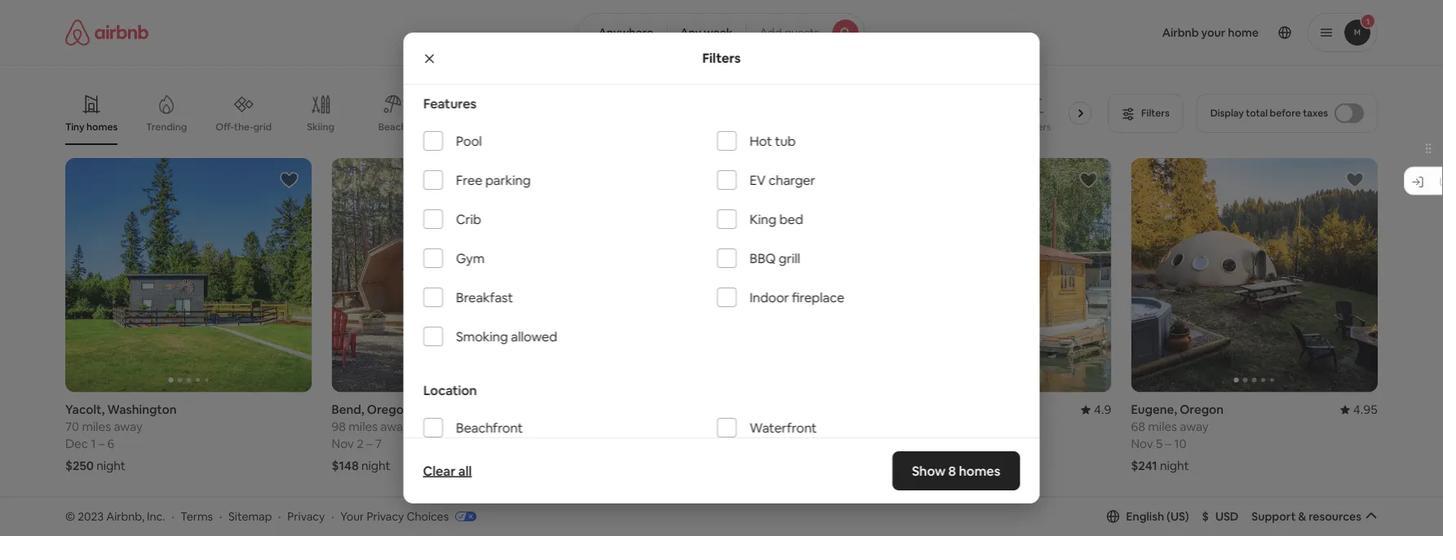 Task type: locate. For each thing, give the bounding box(es) containing it.
all
[[458, 463, 472, 480]]

week
[[704, 25, 733, 40]]

anywhere
[[598, 25, 653, 40]]

add to wishlist: portland, oregon image
[[1079, 171, 1098, 190], [546, 519, 566, 537], [1345, 519, 1365, 537]]

sitemap
[[229, 510, 272, 524]]

terms
[[181, 510, 213, 524]]

king bed
[[749, 211, 803, 228]]

0 horizontal spatial add to wishlist: portland, oregon image
[[546, 519, 566, 537]]

eugene,
[[1131, 402, 1177, 418]]

night for $241
[[1160, 458, 1189, 474]]

–
[[99, 436, 105, 452], [366, 436, 372, 452], [636, 436, 642, 452], [904, 436, 910, 452], [1165, 436, 1172, 452]]

add to wishlist: eugene, oregon image
[[1345, 171, 1365, 190]]

1 horizontal spatial add to wishlist: portland, oregon image
[[1079, 171, 1098, 190]]

oregon for rhododendron, oregon
[[691, 402, 735, 418]]

homes right 8
[[959, 463, 1001, 480]]

2 horizontal spatial oregon
[[1180, 402, 1224, 418]]

show left 'map'
[[684, 438, 713, 452]]

nov inside nov 15 – 20 $132 night
[[865, 436, 887, 452]]

6
[[107, 436, 114, 452]]

0 horizontal spatial privacy
[[287, 510, 325, 524]]

away inside bend, oregon 98 miles away nov 2 – 7 $148 night
[[380, 419, 409, 435]]

3 oregon from the left
[[1180, 402, 1224, 418]]

4.9
[[1094, 402, 1111, 418]]

4 night from the left
[[1160, 458, 1189, 474]]

add
[[760, 25, 782, 40]]

eugene, oregon 68 miles away nov 5 – 10 $241 night
[[1131, 402, 1224, 474]]

2 horizontal spatial miles
[[1148, 419, 1177, 435]]

bend, oregon 98 miles away nov 2 – 7 $148 night
[[332, 402, 411, 474]]

2
[[357, 436, 364, 452]]

nov left 5
[[1131, 436, 1153, 452]]

2023
[[78, 510, 104, 524]]

taxes
[[1303, 107, 1328, 120]]

0 horizontal spatial away
[[114, 419, 143, 435]]

0 vertical spatial show
[[684, 438, 713, 452]]

2 oregon from the left
[[691, 402, 735, 418]]

1 away from the left
[[114, 419, 143, 435]]

show map button
[[668, 426, 776, 465]]

show left 8
[[912, 463, 946, 480]]

· right terms
[[219, 510, 222, 524]]

2 miles from the left
[[349, 419, 378, 435]]

– right 11
[[636, 436, 642, 452]]

airbnb,
[[106, 510, 144, 524]]

3 – from the left
[[636, 436, 642, 452]]

show 8 homes link
[[893, 452, 1020, 491]]

5
[[1156, 436, 1163, 452]]

3 nov from the left
[[865, 436, 887, 452]]

2 night from the left
[[361, 458, 390, 474]]

miles for 1
[[82, 419, 111, 435]]

terms link
[[181, 510, 213, 524]]

miles up "2"
[[349, 419, 378, 435]]

hot tub
[[749, 133, 795, 149]]

charger
[[768, 172, 815, 188]]

away for dec 1 – 6
[[114, 419, 143, 435]]

mansions
[[443, 121, 486, 133]]

1 vertical spatial homes
[[959, 463, 1001, 480]]

oregon inside bend, oregon 98 miles away nov 2 – 7 $148 night
[[367, 402, 411, 418]]

· left privacy link
[[278, 510, 281, 524]]

privacy left your
[[287, 510, 325, 524]]

– right 15
[[904, 436, 910, 452]]

nov inside bend, oregon 98 miles away nov 2 – 7 $148 night
[[332, 436, 354, 452]]

show for show map
[[684, 438, 713, 452]]

king
[[749, 211, 776, 228]]

oregon inside eugene, oregon 68 miles away nov 5 – 10 $241 night
[[1180, 402, 1224, 418]]

· left your
[[331, 510, 334, 524]]

0 horizontal spatial oregon
[[367, 402, 411, 418]]

– for $241
[[1165, 436, 1172, 452]]

1 horizontal spatial away
[[380, 419, 409, 435]]

rhododendron, oregon
[[598, 402, 735, 418]]

skiing
[[307, 121, 334, 133]]

16
[[645, 436, 657, 452]]

miles inside eugene, oregon 68 miles away nov 5 – 10 $241 night
[[1148, 419, 1177, 435]]

night down 20
[[894, 458, 923, 474]]

usd
[[1216, 510, 1239, 524]]

night down 7
[[361, 458, 390, 474]]

privacy
[[287, 510, 325, 524], [367, 510, 404, 524]]

3 night from the left
[[894, 458, 923, 474]]

1 nov from the left
[[332, 436, 354, 452]]

away up 7
[[380, 419, 409, 435]]

oregon up 7
[[367, 402, 411, 418]]

total
[[1246, 107, 1268, 120]]

1 horizontal spatial homes
[[959, 463, 1001, 480]]

3 · from the left
[[278, 510, 281, 524]]

5 – from the left
[[1165, 436, 1172, 452]]

privacy right your
[[367, 510, 404, 524]]

8
[[949, 463, 956, 480]]

– inside yacolt, washington 70 miles away dec 1 – 6 $250 night
[[99, 436, 105, 452]]

miles up 1
[[82, 419, 111, 435]]

nov inside eugene, oregon 68 miles away nov 5 – 10 $241 night
[[1131, 436, 1153, 452]]

nov left 11
[[598, 436, 620, 452]]

7
[[375, 436, 382, 452]]

english (us)
[[1126, 510, 1189, 524]]

group containing off-the-grid
[[65, 82, 1098, 145]]

terms · sitemap · privacy ·
[[181, 510, 334, 524]]

– right 1
[[99, 436, 105, 452]]

bend,
[[332, 402, 364, 418]]

0 horizontal spatial show
[[684, 438, 713, 452]]

privacy inside your privacy choices link
[[367, 510, 404, 524]]

0 horizontal spatial miles
[[82, 419, 111, 435]]

oregon
[[367, 402, 411, 418], [691, 402, 735, 418], [1180, 402, 1224, 418]]

1 horizontal spatial oregon
[[691, 402, 735, 418]]

2 privacy from the left
[[367, 510, 404, 524]]

4.95 out of 5 average rating image
[[1340, 402, 1378, 418]]

oregon for bend, oregon 98 miles away nov 2 – 7 $148 night
[[367, 402, 411, 418]]

add to wishlist: yacolt, washington image
[[279, 171, 299, 190]]

your privacy choices link
[[340, 510, 477, 525]]

dec
[[65, 436, 88, 452]]

1 horizontal spatial miles
[[349, 419, 378, 435]]

– left 7
[[366, 436, 372, 452]]

2 away from the left
[[380, 419, 409, 435]]

show
[[684, 438, 713, 452], [912, 463, 946, 480]]

miles for 5
[[1148, 419, 1177, 435]]

beachfront
[[456, 420, 522, 437]]

inc.
[[147, 510, 165, 524]]

2 horizontal spatial away
[[1180, 419, 1209, 435]]

2 – from the left
[[366, 436, 372, 452]]

show inside show map button
[[684, 438, 713, 452]]

miles inside bend, oregon 98 miles away nov 2 – 7 $148 night
[[349, 419, 378, 435]]

free parking
[[456, 172, 530, 188]]

add to wishlist: vancouver, washington image
[[812, 519, 832, 537]]

· right inc.
[[171, 510, 174, 524]]

bbq
[[749, 250, 775, 267]]

0 vertical spatial homes
[[86, 121, 118, 133]]

miles
[[82, 419, 111, 435], [349, 419, 378, 435], [1148, 419, 1177, 435]]

clear all button
[[415, 455, 480, 488]]

4 nov from the left
[[1131, 436, 1153, 452]]

bed
[[779, 211, 803, 228]]

beach
[[378, 121, 407, 133]]

homes right the tiny
[[86, 121, 118, 133]]

3 miles from the left
[[1148, 419, 1177, 435]]

hot
[[749, 133, 772, 149]]

oregon for eugene, oregon 68 miles away nov 5 – 10 $241 night
[[1180, 402, 1224, 418]]

1 miles from the left
[[82, 419, 111, 435]]

None search field
[[578, 13, 865, 52]]

night down 10
[[1160, 458, 1189, 474]]

1 horizontal spatial show
[[912, 463, 946, 480]]

nov
[[332, 436, 354, 452], [598, 436, 620, 452], [865, 436, 887, 452], [1131, 436, 1153, 452]]

grid
[[253, 121, 272, 133]]

1 horizontal spatial privacy
[[367, 510, 404, 524]]

nov left "2"
[[332, 436, 354, 452]]

4 – from the left
[[904, 436, 910, 452]]

– inside eugene, oregon 68 miles away nov 5 – 10 $241 night
[[1165, 436, 1172, 452]]

homes inside filters 'dialog'
[[959, 463, 1001, 480]]

night inside eugene, oregon 68 miles away nov 5 – 10 $241 night
[[1160, 458, 1189, 474]]

filters
[[702, 50, 741, 66]]

free
[[456, 172, 482, 188]]

anywhere button
[[578, 13, 667, 52]]

– right 5
[[1165, 436, 1172, 452]]

oregon up 10
[[1180, 402, 1224, 418]]

– inside nov 15 – 20 $132 night
[[904, 436, 910, 452]]

ev
[[749, 172, 765, 188]]

any week button
[[666, 13, 747, 52]]

add to wishlist: rhododendron, oregon image
[[812, 171, 832, 190]]

1 oregon from the left
[[367, 402, 411, 418]]

70
[[65, 419, 79, 435]]

away down washington
[[114, 419, 143, 435]]

show inside the show 8 homes link
[[912, 463, 946, 480]]

night for $148
[[361, 458, 390, 474]]

2 · from the left
[[219, 510, 222, 524]]

1 night from the left
[[96, 458, 125, 474]]

away inside yacolt, washington 70 miles away dec 1 – 6 $250 night
[[114, 419, 143, 435]]

– inside bend, oregon 98 miles away nov 2 – 7 $148 night
[[366, 436, 372, 452]]

show 8 homes
[[912, 463, 1001, 480]]

1 – from the left
[[99, 436, 105, 452]]

clear
[[423, 463, 456, 480]]

$ usd
[[1202, 510, 1239, 524]]

3 away from the left
[[1180, 419, 1209, 435]]

oregon up show map
[[691, 402, 735, 418]]

night inside yacolt, washington 70 miles away dec 1 – 6 $250 night
[[96, 458, 125, 474]]

miles up 5
[[1148, 419, 1177, 435]]

away up 10
[[1180, 419, 1209, 435]]

0 horizontal spatial homes
[[86, 121, 118, 133]]

miles inside yacolt, washington 70 miles away dec 1 – 6 $250 night
[[82, 419, 111, 435]]

nov left 15
[[865, 436, 887, 452]]

night inside nov 15 – 20 $132 night
[[894, 458, 923, 474]]

(us)
[[1167, 510, 1189, 524]]

night down 6
[[96, 458, 125, 474]]

support & resources
[[1252, 510, 1362, 524]]

away
[[114, 419, 143, 435], [380, 419, 409, 435], [1180, 419, 1209, 435]]

add to wishlist: chinook, washington image
[[279, 519, 299, 537]]

1 vertical spatial show
[[912, 463, 946, 480]]

15
[[890, 436, 901, 452]]

show map
[[684, 438, 740, 452]]

group
[[65, 82, 1098, 145], [65, 158, 312, 393], [332, 158, 579, 393], [598, 158, 845, 393], [865, 158, 1111, 393], [1131, 158, 1378, 393], [65, 507, 312, 537], [332, 507, 579, 537], [598, 507, 845, 537], [865, 507, 1111, 537], [1131, 507, 1378, 537]]

night inside bend, oregon 98 miles away nov 2 – 7 $148 night
[[361, 458, 390, 474]]



Task type: describe. For each thing, give the bounding box(es) containing it.
gym
[[456, 250, 484, 267]]

4.9 out of 5 average rating image
[[1081, 402, 1111, 418]]

1 · from the left
[[171, 510, 174, 524]]

resources
[[1309, 510, 1362, 524]]

the-
[[234, 121, 253, 133]]

yacolt, washington 70 miles away dec 1 – 6 $250 night
[[65, 402, 177, 474]]

ev charger
[[749, 172, 815, 188]]

off-the-grid
[[216, 121, 272, 133]]

your
[[340, 510, 364, 524]]

profile element
[[885, 0, 1378, 65]]

$132
[[865, 458, 891, 474]]

1
[[91, 436, 96, 452]]

breakfast
[[456, 289, 513, 306]]

display total before taxes button
[[1197, 94, 1378, 133]]

guests
[[784, 25, 820, 40]]

choices
[[407, 510, 449, 524]]

$241
[[1131, 458, 1157, 474]]

amazing views
[[657, 121, 726, 133]]

towers
[[1018, 121, 1051, 133]]

away inside eugene, oregon 68 miles away nov 5 – 10 $241 night
[[1180, 419, 1209, 435]]

fireplace
[[792, 289, 844, 306]]

your privacy choices
[[340, 510, 449, 524]]

crib
[[456, 211, 481, 228]]

display
[[1210, 107, 1244, 120]]

english
[[1126, 510, 1164, 524]]

$250
[[65, 458, 94, 474]]

tub
[[775, 133, 795, 149]]

clear all
[[423, 463, 472, 480]]

2 horizontal spatial add to wishlist: portland, oregon image
[[1345, 519, 1365, 537]]

map
[[716, 438, 740, 452]]

treehouses
[[752, 121, 805, 133]]

none search field containing anywhere
[[578, 13, 865, 52]]

– for $148
[[366, 436, 372, 452]]

filters dialog
[[403, 33, 1040, 504]]

– for $250
[[99, 436, 105, 452]]

© 2023 airbnb, inc. ·
[[65, 510, 174, 524]]

location
[[423, 382, 477, 399]]

miles for 2
[[349, 419, 378, 435]]

yacolt,
[[65, 402, 105, 418]]

add guests
[[760, 25, 820, 40]]

20
[[913, 436, 927, 452]]

10
[[1174, 436, 1187, 452]]

views
[[700, 121, 726, 133]]

support & resources button
[[1252, 510, 1378, 524]]

show for show 8 homes
[[912, 463, 946, 480]]

$
[[1202, 510, 1209, 524]]

grill
[[778, 250, 800, 267]]

4 · from the left
[[331, 510, 334, 524]]

english (us) button
[[1107, 510, 1189, 524]]

tiny
[[65, 121, 84, 133]]

$148
[[332, 458, 359, 474]]

indoor fireplace
[[749, 289, 844, 306]]

pool
[[456, 133, 482, 149]]

2 nov from the left
[[598, 436, 620, 452]]

indoor
[[749, 289, 789, 306]]

allowed
[[511, 328, 557, 345]]

features
[[423, 95, 476, 112]]

tiny homes
[[65, 121, 118, 133]]

1 privacy from the left
[[287, 510, 325, 524]]

bbq grill
[[749, 250, 800, 267]]

sitemap link
[[229, 510, 272, 524]]

off-
[[216, 121, 234, 133]]

parking
[[485, 172, 530, 188]]

display total before taxes
[[1210, 107, 1328, 120]]

away for nov 2 – 7
[[380, 419, 409, 435]]

nov 15 – 20 $132 night
[[865, 436, 927, 474]]

smoking
[[456, 328, 508, 345]]

amazing
[[657, 121, 698, 133]]

before
[[1270, 107, 1301, 120]]

add guests button
[[746, 13, 865, 52]]

night for $250
[[96, 458, 125, 474]]

11
[[623, 436, 633, 452]]

98
[[332, 419, 346, 435]]

smoking allowed
[[456, 328, 557, 345]]

support
[[1252, 510, 1296, 524]]

&
[[1298, 510, 1306, 524]]

4.95
[[1353, 402, 1378, 418]]

any week
[[680, 25, 733, 40]]



Task type: vqa. For each thing, say whether or not it's contained in the screenshot.
70
yes



